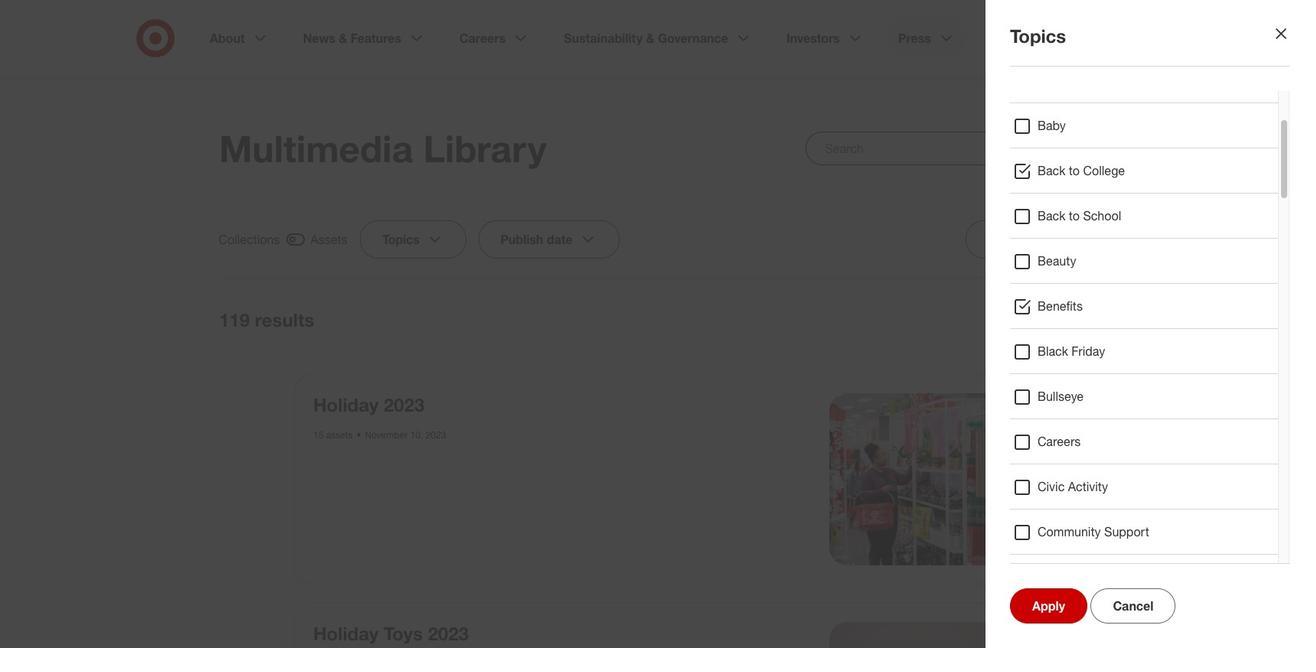 Task type: locate. For each thing, give the bounding box(es) containing it.
toys
[[384, 622, 423, 645]]

holiday
[[313, 394, 379, 417], [313, 622, 379, 645]]

november 10, 2023
[[365, 430, 446, 441]]

date
[[547, 232, 573, 247]]

1 vertical spatial 2023
[[426, 430, 446, 441]]

1 back from the top
[[1038, 163, 1066, 178]]

multimedia library
[[219, 126, 547, 171]]

1 holiday from the top
[[313, 394, 379, 417]]

Community Support checkbox
[[1013, 524, 1032, 542]]

holiday toys 2023
[[313, 622, 469, 645]]

1 vertical spatial topics
[[382, 232, 420, 247]]

back for back to school
[[1038, 208, 1066, 224]]

community support
[[1038, 525, 1150, 540]]

Black Friday checkbox
[[1013, 343, 1032, 362]]

holiday 2023 link
[[313, 394, 425, 417]]

holiday left toys
[[313, 622, 379, 645]]

2023 right 10,
[[426, 430, 446, 441]]

2023 right toys
[[428, 622, 469, 645]]

0 vertical spatial 2023
[[384, 394, 425, 417]]

2 back from the top
[[1038, 208, 1066, 224]]

holiday 2023
[[313, 394, 425, 417]]

Beauty checkbox
[[1013, 253, 1032, 271]]

15
[[313, 430, 324, 441]]

topics
[[1010, 25, 1067, 47], [382, 232, 420, 247]]

cancel button
[[1091, 589, 1176, 624]]

a guest carrying a red target basket browses colorful holiday displays. image
[[829, 394, 1001, 566]]

2023 up november 10, 2023
[[384, 394, 425, 417]]

2023
[[384, 394, 425, 417], [426, 430, 446, 441], [428, 622, 469, 645]]

activity
[[1068, 480, 1108, 495]]

Bullseye checkbox
[[1013, 388, 1032, 407]]

None checkbox
[[1028, 309, 1095, 332]]

publish
[[501, 232, 544, 247]]

back
[[1038, 163, 1066, 178], [1038, 208, 1066, 224]]

back for back to college
[[1038, 163, 1066, 178]]

to left school
[[1069, 208, 1080, 224]]

0 vertical spatial topics
[[1010, 25, 1067, 47]]

0 vertical spatial back
[[1038, 163, 1066, 178]]

2 holiday from the top
[[313, 622, 379, 645]]

topics button
[[360, 221, 467, 259]]

1 horizontal spatial topics
[[1010, 25, 1067, 47]]

0 vertical spatial holiday
[[313, 394, 379, 417]]

2 to from the top
[[1069, 208, 1080, 224]]

1 vertical spatial back
[[1038, 208, 1066, 224]]

1 vertical spatial holiday
[[313, 622, 379, 645]]

to
[[1069, 163, 1080, 178], [1069, 208, 1080, 224]]

1 vertical spatial to
[[1069, 208, 1080, 224]]

careers
[[1038, 434, 1081, 450]]

back right back to school 'option'
[[1038, 208, 1066, 224]]

to for college
[[1069, 163, 1080, 178]]

november
[[365, 430, 408, 441]]

back to school
[[1038, 208, 1122, 224]]

back right back to college option on the top of the page
[[1038, 163, 1066, 178]]

Careers checkbox
[[1013, 434, 1032, 452]]

1 to from the top
[[1069, 163, 1080, 178]]

library
[[423, 126, 547, 171]]

topics dialog
[[0, 0, 1315, 649]]

to left college
[[1069, 163, 1080, 178]]

None checkbox
[[219, 230, 348, 250]]

Back to School checkbox
[[1013, 208, 1032, 226]]

apply
[[1033, 599, 1066, 614]]

2 vertical spatial 2023
[[428, 622, 469, 645]]

0 horizontal spatial topics
[[382, 232, 420, 247]]

Baby checkbox
[[1013, 117, 1032, 136]]

holiday up assets
[[313, 394, 379, 417]]

119 results
[[219, 309, 314, 332]]

0 vertical spatial to
[[1069, 163, 1080, 178]]

college
[[1084, 163, 1125, 178]]



Task type: describe. For each thing, give the bounding box(es) containing it.
topics inside "button"
[[382, 232, 420, 247]]

Back to College checkbox
[[1013, 162, 1032, 181]]

back to college
[[1038, 163, 1125, 178]]

results
[[255, 309, 314, 332]]

cancel
[[1113, 599, 1154, 614]]

to for school
[[1069, 208, 1080, 224]]

10,
[[410, 430, 423, 441]]

Search search field
[[806, 132, 1095, 165]]

unchecked image
[[1053, 311, 1071, 329]]

publish date
[[501, 232, 573, 247]]

bullseye
[[1038, 389, 1084, 404]]

assets
[[311, 232, 348, 247]]

15 assets
[[313, 430, 353, 441]]

Civic Activity checkbox
[[1013, 479, 1032, 497]]

beauty
[[1038, 254, 1077, 269]]

holiday for holiday toys 2023
[[313, 622, 379, 645]]

topics inside dialog
[[1010, 25, 1067, 47]]

friday
[[1072, 344, 1106, 359]]

checked image
[[287, 231, 305, 249]]

Benefits checkbox
[[1013, 298, 1032, 316]]

civic
[[1038, 480, 1065, 495]]

holiday for holiday 2023
[[313, 394, 379, 417]]

assets
[[326, 430, 353, 441]]

support
[[1105, 525, 1150, 540]]

2023 for toys
[[428, 622, 469, 645]]

civic activity
[[1038, 480, 1108, 495]]

apply button
[[1010, 589, 1088, 624]]

benefits
[[1038, 299, 1083, 314]]

2023 for 10,
[[426, 430, 446, 441]]

black friday
[[1038, 344, 1106, 359]]

black
[[1038, 344, 1069, 359]]

multimedia
[[219, 126, 413, 171]]

holiday toys 2023 link
[[313, 622, 469, 645]]

119
[[219, 309, 250, 332]]

school
[[1084, 208, 1122, 224]]

publish date button
[[479, 221, 620, 259]]

collections
[[219, 232, 280, 247]]

baby
[[1038, 118, 1066, 133]]

community
[[1038, 525, 1101, 540]]



Task type: vqa. For each thing, say whether or not it's contained in the screenshot.
Multimedia Library
yes



